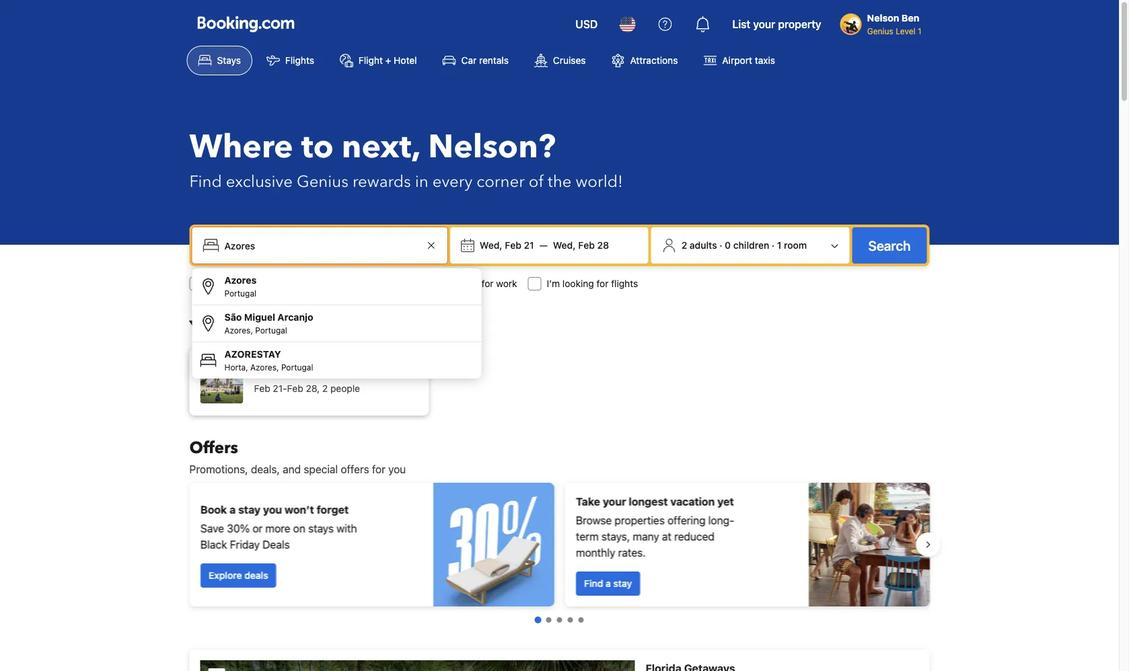 Task type: vqa. For each thing, say whether or not it's contained in the screenshot.
Monthly
yes



Task type: describe. For each thing, give the bounding box(es) containing it.
book a stay you won't forget save 30% or more on stays with black friday deals
[[200, 504, 357, 551]]

save
[[200, 523, 224, 535]]

airport taxis
[[722, 55, 775, 66]]

flight + hotel
[[359, 55, 417, 66]]

your for list
[[753, 18, 775, 31]]

car
[[461, 55, 477, 66]]

airport
[[722, 55, 752, 66]]

and
[[283, 463, 301, 476]]

search
[[868, 238, 911, 253]]

book
[[200, 504, 227, 516]]

i'm for i'm looking for an entire home or apartment
[[208, 278, 221, 289]]

nelson
[[867, 12, 899, 24]]

azores
[[224, 275, 257, 286]]

people
[[330, 383, 360, 394]]

nelson?
[[428, 125, 556, 169]]

1 wed, from the left
[[480, 240, 502, 251]]

offers main content
[[179, 437, 940, 672]]

properties
[[614, 514, 664, 527]]

a for book
[[229, 504, 235, 516]]

stays
[[217, 55, 241, 66]]

you inside book a stay you won't forget save 30% or more on stays with black friday deals
[[263, 504, 282, 516]]

attractions link
[[600, 46, 689, 75]]

with
[[336, 523, 357, 535]]

28,
[[306, 383, 320, 394]]

you inside offers promotions, deals, and special offers for you
[[388, 463, 406, 476]]

vacation
[[670, 496, 715, 508]]

every
[[432, 171, 473, 193]]

explore deals link
[[200, 564, 276, 588]]

azores portugal
[[224, 275, 257, 298]]

car rentals
[[461, 55, 509, 66]]

são miguel arcanjo azores, portugal
[[224, 312, 313, 335]]

list
[[732, 18, 750, 31]]

for for flights
[[597, 278, 609, 289]]

feb down london
[[254, 383, 270, 394]]

21-
[[273, 383, 287, 394]]

i'm for i'm traveling for work
[[426, 278, 439, 289]]

black
[[200, 539, 227, 551]]

more
[[265, 523, 290, 535]]

london
[[254, 370, 288, 381]]

find a stay link
[[576, 572, 640, 596]]

cruises
[[553, 55, 586, 66]]

adults
[[690, 240, 717, 251]]

offering
[[667, 514, 705, 527]]

promotions,
[[189, 463, 248, 476]]

stays,
[[601, 531, 630, 543]]

next,
[[342, 125, 420, 169]]

traveling
[[442, 278, 479, 289]]

where to next, nelson? find exclusive genius rewards in every corner of the world!
[[189, 125, 623, 193]]

azores, inside the são miguel arcanjo azores, portugal
[[224, 326, 253, 335]]

looking for i'm
[[563, 278, 594, 289]]

search for black friday deals on stays image
[[433, 483, 554, 607]]

i'm looking for flights
[[547, 278, 638, 289]]

group containing azores
[[192, 269, 481, 379]]

property
[[778, 18, 821, 31]]

special
[[304, 463, 338, 476]]

wed, feb 21 button
[[474, 234, 540, 258]]

2 adults · 0 children · 1 room button
[[657, 233, 844, 258]]

of
[[529, 171, 544, 193]]

i'm
[[547, 278, 560, 289]]

feb left 21
[[505, 240, 521, 251]]

take your longest vacation yet image
[[809, 483, 930, 607]]

deals
[[262, 539, 289, 551]]

for for work
[[482, 278, 494, 289]]

forget
[[316, 504, 348, 516]]

2 adults · 0 children · 1 room
[[681, 240, 807, 251]]

0
[[725, 240, 731, 251]]

for inside offers promotions, deals, and special offers for you
[[372, 463, 386, 476]]

rentals
[[479, 55, 509, 66]]

stays link
[[187, 46, 252, 75]]

1 inside button
[[777, 240, 782, 251]]

recent
[[229, 316, 283, 338]]

horta,
[[224, 363, 248, 372]]

at
[[662, 531, 671, 543]]

corner
[[477, 171, 525, 193]]

attractions
[[630, 55, 678, 66]]

your
[[189, 316, 225, 338]]

genius inside nelson ben genius level 1
[[867, 26, 894, 36]]

wed, feb 21 — wed, feb 28
[[480, 240, 609, 251]]

where
[[189, 125, 293, 169]]

offers
[[341, 463, 369, 476]]

yet
[[717, 496, 734, 508]]

booking.com image
[[198, 16, 294, 32]]

won't
[[284, 504, 314, 516]]

wed, feb 28 button
[[548, 234, 614, 258]]

2 inside london feb 21-feb 28, 2 people
[[322, 383, 328, 394]]

explore deals
[[208, 570, 268, 581]]

i'm traveling for work
[[426, 278, 517, 289]]

find inside where to next, nelson? find exclusive genius rewards in every corner of the world!
[[189, 171, 222, 193]]

flight + hotel link
[[328, 46, 428, 75]]

to
[[301, 125, 334, 169]]

progress bar inside offers main content
[[535, 617, 584, 624]]



Task type: locate. For each thing, give the bounding box(es) containing it.
0 horizontal spatial your
[[602, 496, 626, 508]]

you right the offers
[[388, 463, 406, 476]]

deals,
[[251, 463, 280, 476]]

progress bar
[[535, 617, 584, 624]]

car rentals link
[[431, 46, 520, 75]]

—
[[540, 240, 548, 251]]

0 vertical spatial genius
[[867, 26, 894, 36]]

take
[[576, 496, 600, 508]]

a
[[229, 504, 235, 516], [605, 578, 611, 590]]

1 vertical spatial 2
[[322, 383, 328, 394]]

a for find
[[605, 578, 611, 590]]

or right home
[[340, 278, 349, 289]]

or
[[340, 278, 349, 289], [252, 523, 262, 535]]

on
[[293, 523, 305, 535]]

0 vertical spatial or
[[340, 278, 349, 289]]

friday
[[230, 539, 259, 551]]

your account menu nelson ben genius level 1 element
[[840, 6, 927, 37]]

0 horizontal spatial a
[[229, 504, 235, 516]]

flights
[[285, 55, 314, 66]]

offers
[[189, 437, 238, 459]]

you up more
[[263, 504, 282, 516]]

usd
[[576, 18, 598, 31]]

monthly
[[576, 547, 615, 560]]

room
[[784, 240, 807, 251]]

30%
[[227, 523, 249, 535]]

browse
[[576, 514, 612, 527]]

miguel
[[244, 312, 275, 323]]

genius down to
[[297, 171, 349, 193]]

1 vertical spatial azores,
[[250, 363, 279, 372]]

azorestay horta, azores, portugal
[[224, 349, 313, 372]]

stay inside book a stay you won't forget save 30% or more on stays with black friday deals
[[238, 504, 260, 516]]

2 looking from the left
[[563, 278, 594, 289]]

ben
[[902, 12, 920, 24]]

portugal inside the são miguel arcanjo azores, portugal
[[255, 326, 287, 335]]

portugal inside azores portugal
[[224, 289, 256, 298]]

1 horizontal spatial a
[[605, 578, 611, 590]]

region containing take your longest vacation yet
[[179, 478, 940, 612]]

1 vertical spatial or
[[252, 523, 262, 535]]

1 vertical spatial your
[[602, 496, 626, 508]]

1 vertical spatial portugal
[[255, 326, 287, 335]]

for for an
[[258, 278, 270, 289]]

find down the where
[[189, 171, 222, 193]]

find inside offers main content
[[584, 578, 603, 590]]

1 horizontal spatial 2
[[681, 240, 687, 251]]

a right 'book'
[[229, 504, 235, 516]]

2
[[681, 240, 687, 251], [322, 383, 328, 394]]

region
[[179, 478, 940, 612]]

usd button
[[567, 8, 606, 40]]

0 horizontal spatial find
[[189, 171, 222, 193]]

azores, down são
[[224, 326, 253, 335]]

find a stay
[[584, 578, 632, 590]]

feb left "28" on the top
[[578, 240, 595, 251]]

looking for i'm
[[224, 278, 256, 289]]

your right take
[[602, 496, 626, 508]]

0 vertical spatial your
[[753, 18, 775, 31]]

0 vertical spatial 1
[[918, 26, 922, 36]]

0 vertical spatial azores,
[[224, 326, 253, 335]]

2 right 28,
[[322, 383, 328, 394]]

airport taxis link
[[692, 46, 787, 75]]

stay for book
[[238, 504, 260, 516]]

1 looking from the left
[[224, 278, 256, 289]]

1 horizontal spatial looking
[[563, 278, 594, 289]]

flights link
[[255, 46, 326, 75]]

azores,
[[224, 326, 253, 335], [250, 363, 279, 372]]

2 wed, from the left
[[553, 240, 576, 251]]

rates.
[[618, 547, 645, 560]]

1 horizontal spatial i'm
[[426, 278, 439, 289]]

genius inside where to next, nelson? find exclusive genius rewards in every corner of the world!
[[297, 171, 349, 193]]

in
[[415, 171, 428, 193]]

2 inside button
[[681, 240, 687, 251]]

list your property
[[732, 18, 821, 31]]

feb left 28,
[[287, 383, 303, 394]]

reduced
[[674, 531, 714, 543]]

1 inside nelson ben genius level 1
[[918, 26, 922, 36]]

1 i'm from the left
[[208, 278, 221, 289]]

0 vertical spatial you
[[388, 463, 406, 476]]

·
[[720, 240, 722, 251], [772, 240, 775, 251]]

stay
[[238, 504, 260, 516], [613, 578, 632, 590]]

2 · from the left
[[772, 240, 775, 251]]

0 horizontal spatial you
[[263, 504, 282, 516]]

0 horizontal spatial 1
[[777, 240, 782, 251]]

longest
[[629, 496, 668, 508]]

take your longest vacation yet browse properties offering long- term stays, many at reduced monthly rates.
[[576, 496, 734, 560]]

1 vertical spatial genius
[[297, 171, 349, 193]]

0 horizontal spatial stay
[[238, 504, 260, 516]]

azores, inside azorestay horta, azores, portugal
[[250, 363, 279, 372]]

· left the 0
[[720, 240, 722, 251]]

0 horizontal spatial wed,
[[480, 240, 502, 251]]

looking right i'm
[[563, 278, 594, 289]]

+
[[385, 55, 391, 66]]

1 · from the left
[[720, 240, 722, 251]]

1 vertical spatial you
[[263, 504, 282, 516]]

· right children
[[772, 240, 775, 251]]

offers promotions, deals, and special offers for you
[[189, 437, 406, 476]]

deals
[[244, 570, 268, 581]]

exclusive
[[226, 171, 293, 193]]

i'm left traveling
[[426, 278, 439, 289]]

term
[[576, 531, 598, 543]]

0 horizontal spatial i'm
[[208, 278, 221, 289]]

1 right level
[[918, 26, 922, 36]]

for
[[258, 278, 270, 289], [482, 278, 494, 289], [597, 278, 609, 289], [372, 463, 386, 476]]

i'm looking for an entire home or apartment
[[208, 278, 396, 289]]

searches
[[287, 316, 357, 338]]

hotel
[[394, 55, 417, 66]]

1 horizontal spatial ·
[[772, 240, 775, 251]]

stay up 30%
[[238, 504, 260, 516]]

genius down nelson
[[867, 26, 894, 36]]

entire
[[286, 278, 311, 289]]

0 horizontal spatial genius
[[297, 171, 349, 193]]

2 vertical spatial portugal
[[281, 363, 313, 372]]

portugal down azores
[[224, 289, 256, 298]]

stay for find
[[613, 578, 632, 590]]

group
[[192, 269, 481, 379]]

são
[[224, 312, 242, 323]]

1 vertical spatial a
[[605, 578, 611, 590]]

21
[[524, 240, 534, 251]]

1 horizontal spatial or
[[340, 278, 349, 289]]

portugal up 28,
[[281, 363, 313, 372]]

world!
[[576, 171, 623, 193]]

many
[[633, 531, 659, 543]]

long-
[[708, 514, 734, 527]]

genius
[[867, 26, 894, 36], [297, 171, 349, 193]]

0 vertical spatial find
[[189, 171, 222, 193]]

1 vertical spatial 1
[[777, 240, 782, 251]]

your right the "list"
[[753, 18, 775, 31]]

1
[[918, 26, 922, 36], [777, 240, 782, 251]]

your for take
[[602, 496, 626, 508]]

for right the offers
[[372, 463, 386, 476]]

looking up são
[[224, 278, 256, 289]]

1 horizontal spatial your
[[753, 18, 775, 31]]

portugal inside azorestay horta, azores, portugal
[[281, 363, 313, 372]]

flights
[[611, 278, 638, 289]]

0 horizontal spatial 2
[[322, 383, 328, 394]]

0 vertical spatial stay
[[238, 504, 260, 516]]

1 vertical spatial stay
[[613, 578, 632, 590]]

london feb 21-feb 28, 2 people
[[254, 370, 360, 394]]

28
[[597, 240, 609, 251]]

2 left "adults"
[[681, 240, 687, 251]]

arcanjo
[[278, 312, 313, 323]]

1 horizontal spatial wed,
[[553, 240, 576, 251]]

cruises link
[[523, 46, 597, 75]]

0 horizontal spatial looking
[[224, 278, 256, 289]]

or inside book a stay you won't forget save 30% or more on stays with black friday deals
[[252, 523, 262, 535]]

0 vertical spatial a
[[229, 504, 235, 516]]

1 left room
[[777, 240, 782, 251]]

portugal down miguel
[[255, 326, 287, 335]]

the
[[548, 171, 572, 193]]

stay down rates.
[[613, 578, 632, 590]]

a down 'monthly'
[[605, 578, 611, 590]]

1 vertical spatial find
[[584, 578, 603, 590]]

for left "flights"
[[597, 278, 609, 289]]

your inside take your longest vacation yet browse properties offering long- term stays, many at reduced monthly rates.
[[602, 496, 626, 508]]

or right 30%
[[252, 523, 262, 535]]

search button
[[852, 227, 927, 264]]

i'm left azores portugal
[[208, 278, 221, 289]]

azorestay
[[224, 349, 281, 360]]

1 horizontal spatial 1
[[918, 26, 922, 36]]

feb
[[505, 240, 521, 251], [578, 240, 595, 251], [254, 383, 270, 394], [287, 383, 303, 394]]

azores, down 'azorestay'
[[250, 363, 279, 372]]

your
[[753, 18, 775, 31], [602, 496, 626, 508]]

taxis
[[755, 55, 775, 66]]

children
[[733, 240, 769, 251]]

for left the work
[[482, 278, 494, 289]]

1 horizontal spatial genius
[[867, 26, 894, 36]]

rewards
[[353, 171, 411, 193]]

wed, right the —
[[553, 240, 576, 251]]

0 horizontal spatial or
[[252, 523, 262, 535]]

1 horizontal spatial find
[[584, 578, 603, 590]]

2 i'm from the left
[[426, 278, 439, 289]]

explore
[[208, 570, 242, 581]]

for left an
[[258, 278, 270, 289]]

0 vertical spatial 2
[[681, 240, 687, 251]]

0 vertical spatial portugal
[[224, 289, 256, 298]]

portugal
[[224, 289, 256, 298], [255, 326, 287, 335], [281, 363, 313, 372]]

wed, left 21
[[480, 240, 502, 251]]

1 horizontal spatial stay
[[613, 578, 632, 590]]

work
[[496, 278, 517, 289]]

Where are you going? field
[[219, 234, 423, 258]]

list your property link
[[724, 8, 830, 40]]

1 horizontal spatial you
[[388, 463, 406, 476]]

wed,
[[480, 240, 502, 251], [553, 240, 576, 251]]

a inside book a stay you won't forget save 30% or more on stays with black friday deals
[[229, 504, 235, 516]]

find down 'monthly'
[[584, 578, 603, 590]]

0 horizontal spatial ·
[[720, 240, 722, 251]]



